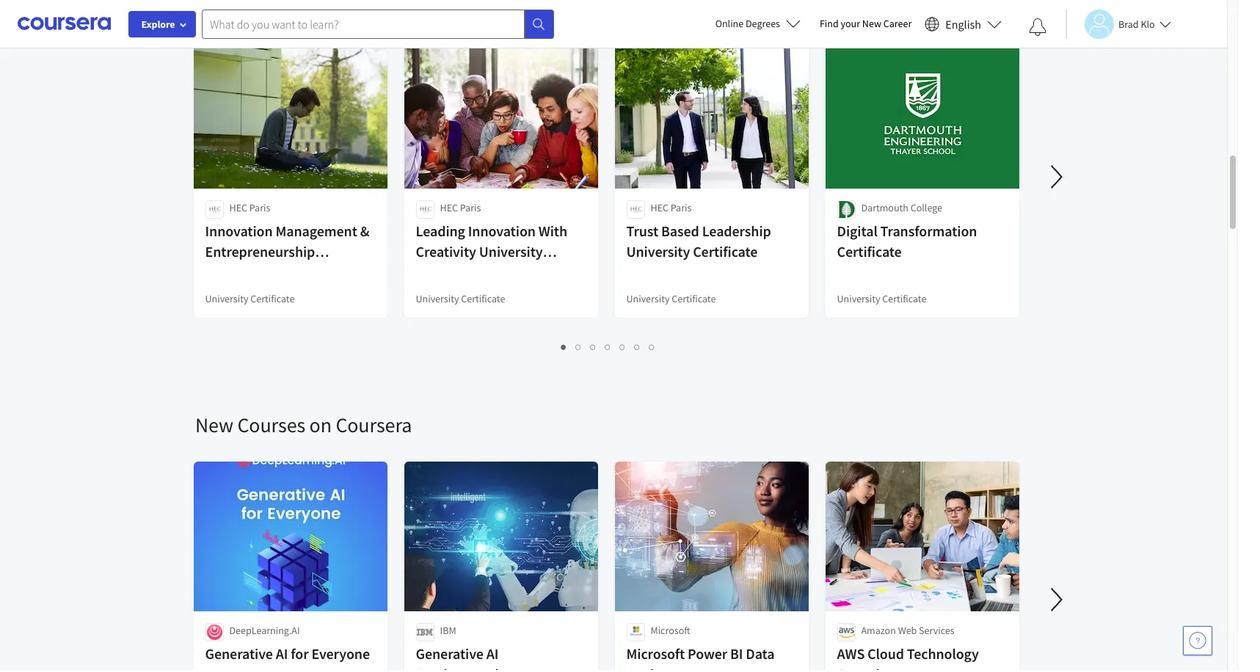 Task type: describe. For each thing, give the bounding box(es) containing it.
leadership
[[703, 222, 772, 240]]

explore button
[[128, 11, 196, 37]]

university certificate for entrepreneurship
[[206, 292, 295, 305]]

aws
[[838, 645, 865, 663]]

leading innovation with creativity university certificate
[[416, 222, 568, 281]]

certificate down trust based leadership university certificate
[[672, 292, 716, 305]]

with
[[539, 222, 568, 240]]

for
[[291, 645, 309, 663]]

university inside leading innovation with creativity university certificate
[[480, 242, 543, 261]]

4 university certificate from the left
[[838, 292, 927, 305]]

university certificate for creativity
[[416, 292, 506, 305]]

certificate inside leading innovation with creativity university certificate
[[416, 263, 481, 281]]

certificate down digital transformation certificate
[[883, 292, 927, 305]]

innovation inside innovation management & entrepreneurship university certificate
[[206, 222, 273, 240]]

trust based leadership university certificate
[[627, 222, 772, 261]]

5 button
[[616, 338, 630, 355]]

creativity
[[416, 242, 477, 261]]

1
[[561, 340, 567, 354]]

leading
[[416, 222, 466, 240]]

aws cloud technology consultant
[[838, 645, 980, 670]]

list inside explore university certificates carousel "element"
[[195, 338, 1021, 355]]

ai for for
[[276, 645, 288, 663]]

hec paris for trust
[[651, 201, 692, 214]]

trust
[[627, 222, 659, 240]]

certificate down the entrepreneurship
[[251, 292, 295, 305]]

coursera image
[[18, 12, 111, 35]]

brad klo
[[1119, 17, 1155, 30]]

based
[[662, 222, 700, 240]]

dartmouth
[[862, 201, 909, 214]]

university certificate for university
[[627, 292, 716, 305]]

career
[[884, 17, 912, 30]]

show notifications image
[[1029, 18, 1047, 36]]

online
[[716, 17, 744, 30]]

find your new career link
[[813, 15, 919, 33]]

3 button
[[586, 338, 601, 355]]

microsoft for microsoft power bi data analyst
[[627, 645, 686, 663]]

deeplearning.ai image
[[206, 623, 224, 642]]

your
[[841, 17, 860, 30]]

hec for trust
[[651, 201, 669, 214]]

web
[[899, 624, 918, 637]]

hec paris image
[[627, 200, 645, 219]]

power
[[688, 645, 728, 663]]

paris for innovation
[[461, 201, 482, 214]]

1 vertical spatial new
[[195, 412, 233, 438]]

bi
[[731, 645, 744, 663]]

management
[[276, 222, 358, 240]]

coursera
[[336, 412, 412, 438]]

hec for innovation
[[230, 201, 248, 214]]

hec for leading
[[440, 201, 458, 214]]

1 button
[[557, 338, 572, 355]]

new courses on coursera
[[195, 412, 412, 438]]

paris for management
[[250, 201, 271, 214]]

find your new career
[[820, 17, 912, 30]]

digital transformation certificate
[[838, 222, 978, 261]]

hec paris for innovation
[[230, 201, 271, 214]]

transformation
[[881, 222, 978, 240]]

entrepreneurship
[[206, 242, 316, 261]]

college
[[911, 201, 943, 214]]

ibm
[[440, 624, 457, 637]]

hec paris image for leading innovation with creativity university certificate
[[416, 200, 435, 219]]

technology
[[908, 645, 980, 663]]

brad
[[1119, 17, 1139, 30]]

2 button
[[572, 338, 586, 355]]

find
[[820, 17, 839, 30]]

hec paris image for innovation management & entrepreneurship university certificate
[[206, 200, 224, 219]]

innovation management & entrepreneurship university certificate
[[206, 222, 370, 281]]



Task type: vqa. For each thing, say whether or not it's contained in the screenshot.
second group from the top
no



Task type: locate. For each thing, give the bounding box(es) containing it.
list
[[195, 338, 1021, 355]]

university certificate down digital transformation certificate
[[838, 292, 927, 305]]

1 innovation from the left
[[206, 222, 273, 240]]

microsoft right microsoft icon
[[651, 624, 691, 637]]

next slide image
[[1040, 159, 1075, 195]]

2 horizontal spatial hec
[[651, 201, 669, 214]]

generative for generative ai fundamentals
[[416, 645, 484, 663]]

hec paris image
[[206, 200, 224, 219], [416, 200, 435, 219]]

analyst
[[627, 665, 673, 670]]

innovation inside leading innovation with creativity university certificate
[[469, 222, 536, 240]]

innovation
[[206, 222, 273, 240], [469, 222, 536, 240]]

What do you want to learn? text field
[[202, 9, 525, 39]]

innovation up the entrepreneurship
[[206, 222, 273, 240]]

1 ai from the left
[[276, 645, 288, 663]]

hec up the entrepreneurship
[[230, 201, 248, 214]]

certificate down management at top
[[272, 263, 337, 281]]

2 paris from the left
[[461, 201, 482, 214]]

4 button
[[601, 338, 616, 355]]

2 university certificate from the left
[[416, 292, 506, 305]]

certificate
[[694, 242, 758, 261], [838, 242, 902, 261], [272, 263, 337, 281], [416, 263, 481, 281], [251, 292, 295, 305], [462, 292, 506, 305], [672, 292, 716, 305], [883, 292, 927, 305]]

ai inside generative ai fundamentals
[[487, 645, 499, 663]]

1 generative from the left
[[206, 645, 273, 663]]

microsoft
[[651, 624, 691, 637], [627, 645, 686, 663]]

english
[[946, 17, 982, 31]]

ai for fundamentals
[[487, 645, 499, 663]]

3 hec paris from the left
[[651, 201, 692, 214]]

dartmouth college image
[[838, 200, 856, 219]]

1 paris from the left
[[250, 201, 271, 214]]

microsoft up analyst
[[627, 645, 686, 663]]

microsoft power bi data analyst
[[627, 645, 775, 670]]

explore
[[141, 18, 175, 31]]

6
[[635, 340, 641, 354]]

hec paris for leading
[[440, 201, 482, 214]]

paris for based
[[671, 201, 692, 214]]

dartmouth college
[[862, 201, 943, 214]]

innovation left with
[[469, 222, 536, 240]]

0 horizontal spatial paris
[[250, 201, 271, 214]]

online degrees
[[716, 17, 780, 30]]

consultant
[[838, 665, 906, 670]]

on
[[310, 412, 332, 438]]

3 university certificate from the left
[[627, 292, 716, 305]]

microsoft for microsoft
[[651, 624, 691, 637]]

2 horizontal spatial hec paris
[[651, 201, 692, 214]]

paris up leading
[[461, 201, 482, 214]]

paris up based
[[671, 201, 692, 214]]

university inside innovation management & entrepreneurship university certificate
[[206, 263, 269, 281]]

7
[[649, 340, 655, 354]]

hec paris up the entrepreneurship
[[230, 201, 271, 214]]

everyone
[[312, 645, 370, 663]]

None search field
[[202, 9, 554, 39]]

generative up fundamentals
[[416, 645, 484, 663]]

cloud
[[868, 645, 905, 663]]

1 horizontal spatial hec paris image
[[416, 200, 435, 219]]

2 hec paris from the left
[[440, 201, 482, 214]]

2 ai from the left
[[487, 645, 499, 663]]

help center image
[[1189, 632, 1207, 650]]

1 horizontal spatial hec
[[440, 201, 458, 214]]

4
[[605, 340, 611, 354]]

list containing 1
[[195, 338, 1021, 355]]

new
[[863, 17, 882, 30], [195, 412, 233, 438]]

6 button
[[630, 338, 645, 355]]

3 paris from the left
[[671, 201, 692, 214]]

next slide image
[[1040, 582, 1075, 617]]

services
[[920, 624, 955, 637]]

0 horizontal spatial generative
[[206, 645, 273, 663]]

generative
[[206, 645, 273, 663], [416, 645, 484, 663]]

university inside trust based leadership university certificate
[[627, 242, 691, 261]]

3 hec from the left
[[651, 201, 669, 214]]

&
[[361, 222, 370, 240]]

amazon
[[862, 624, 897, 637]]

english button
[[919, 0, 1008, 48]]

university certificate down creativity
[[416, 292, 506, 305]]

ibm image
[[416, 623, 435, 642]]

1 hec from the left
[[230, 201, 248, 214]]

certificate down creativity
[[416, 263, 481, 281]]

1 vertical spatial microsoft
[[627, 645, 686, 663]]

1 horizontal spatial innovation
[[469, 222, 536, 240]]

certificate inside trust based leadership university certificate
[[694, 242, 758, 261]]

0 vertical spatial microsoft
[[651, 624, 691, 637]]

courses
[[237, 412, 305, 438]]

amazon web services image
[[838, 623, 856, 642]]

0 vertical spatial new
[[863, 17, 882, 30]]

1 hec paris image from the left
[[206, 200, 224, 219]]

5
[[620, 340, 626, 354]]

7 button
[[645, 338, 660, 355]]

2 innovation from the left
[[469, 222, 536, 240]]

deeplearning.ai
[[230, 624, 300, 637]]

university
[[480, 242, 543, 261], [627, 242, 691, 261], [206, 263, 269, 281], [206, 292, 249, 305], [416, 292, 460, 305], [627, 292, 670, 305], [838, 292, 881, 305]]

microsoft inside microsoft power bi data analyst
[[627, 645, 686, 663]]

hec paris up leading
[[440, 201, 482, 214]]

3
[[591, 340, 597, 354]]

1 horizontal spatial new
[[863, 17, 882, 30]]

0 horizontal spatial hec
[[230, 201, 248, 214]]

generative ai fundamentals
[[416, 645, 506, 670]]

university certificate up "7"
[[627, 292, 716, 305]]

0 horizontal spatial innovation
[[206, 222, 273, 240]]

klo
[[1141, 17, 1155, 30]]

1 horizontal spatial ai
[[487, 645, 499, 663]]

generative down deeplearning.ai icon
[[206, 645, 273, 663]]

2 horizontal spatial paris
[[671, 201, 692, 214]]

digital
[[838, 222, 878, 240]]

1 horizontal spatial generative
[[416, 645, 484, 663]]

0 horizontal spatial new
[[195, 412, 233, 438]]

amazon web services
[[862, 624, 955, 637]]

certificate inside innovation management & entrepreneurship university certificate
[[272, 263, 337, 281]]

hec
[[230, 201, 248, 214], [440, 201, 458, 214], [651, 201, 669, 214]]

brad klo button
[[1066, 9, 1171, 39]]

0 horizontal spatial ai
[[276, 645, 288, 663]]

2 generative from the left
[[416, 645, 484, 663]]

certificate inside digital transformation certificate
[[838, 242, 902, 261]]

ai left for
[[276, 645, 288, 663]]

generative for generative ai for everyone
[[206, 645, 273, 663]]

new courses on coursera carousel element
[[188, 368, 1239, 670]]

fundamentals
[[416, 665, 506, 670]]

ai up fundamentals
[[487, 645, 499, 663]]

generative ai for everyone
[[206, 645, 370, 663]]

ai
[[276, 645, 288, 663], [487, 645, 499, 663]]

university certificate
[[206, 292, 295, 305], [416, 292, 506, 305], [627, 292, 716, 305], [838, 292, 927, 305]]

paris
[[250, 201, 271, 214], [461, 201, 482, 214], [671, 201, 692, 214]]

new left courses
[[195, 412, 233, 438]]

university certificate down the entrepreneurship
[[206, 292, 295, 305]]

hec paris image up the entrepreneurship
[[206, 200, 224, 219]]

1 hec paris from the left
[[230, 201, 271, 214]]

hec up leading
[[440, 201, 458, 214]]

1 horizontal spatial hec paris
[[440, 201, 482, 214]]

generative inside generative ai fundamentals
[[416, 645, 484, 663]]

1 horizontal spatial paris
[[461, 201, 482, 214]]

hec paris
[[230, 201, 271, 214], [440, 201, 482, 214], [651, 201, 692, 214]]

0 horizontal spatial hec paris image
[[206, 200, 224, 219]]

paris up the entrepreneurship
[[250, 201, 271, 214]]

2 hec paris image from the left
[[416, 200, 435, 219]]

certificate down 'digital'
[[838, 242, 902, 261]]

hec paris image up leading
[[416, 200, 435, 219]]

0 horizontal spatial hec paris
[[230, 201, 271, 214]]

online degrees button
[[704, 7, 813, 40]]

certificate down leading innovation with creativity university certificate
[[462, 292, 506, 305]]

data
[[746, 645, 775, 663]]

2
[[576, 340, 582, 354]]

2 hec from the left
[[440, 201, 458, 214]]

hec right hec paris icon
[[651, 201, 669, 214]]

degrees
[[746, 17, 780, 30]]

new right your
[[863, 17, 882, 30]]

microsoft image
[[627, 623, 645, 642]]

1 university certificate from the left
[[206, 292, 295, 305]]

certificate down leadership
[[694, 242, 758, 261]]

hec paris up based
[[651, 201, 692, 214]]

explore university certificates carousel element
[[188, 0, 1239, 368]]



